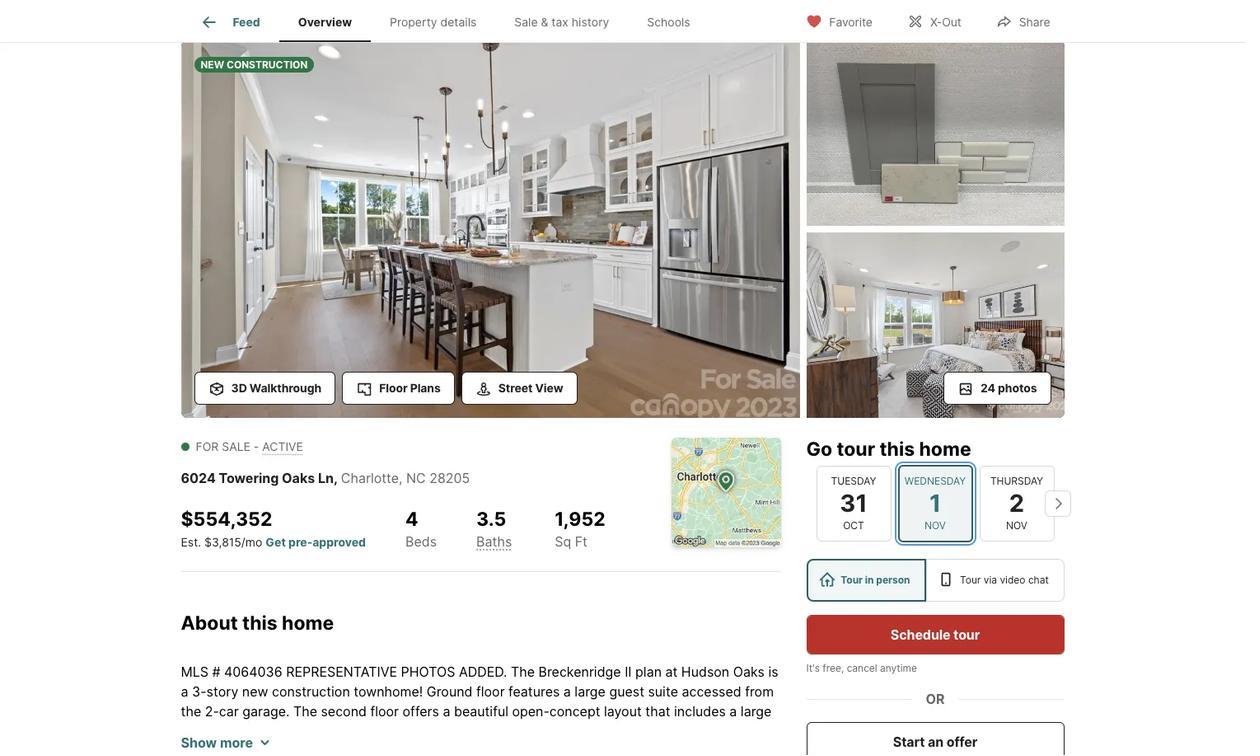 Task type: describe. For each thing, give the bounding box(es) containing it.
start an offer button
[[807, 722, 1065, 755]]

x-out
[[931, 14, 962, 28]]

about this home
[[181, 612, 334, 635]]

gourmet
[[359, 723, 412, 739]]

list box containing tour in person
[[807, 559, 1065, 602]]

cancel
[[847, 662, 878, 674]]

schedule tour
[[891, 627, 980, 643]]

oct
[[844, 519, 865, 532]]

plans
[[410, 381, 441, 395]]

added.
[[459, 663, 507, 680]]

powder
[[304, 742, 351, 755]]

1 horizontal spatial the
[[511, 663, 535, 680]]

in
[[866, 574, 874, 586]]

1 vertical spatial large
[[741, 703, 772, 719]]

floor plans button
[[342, 372, 455, 405]]

walkthrough
[[250, 381, 322, 395]]

2-
[[205, 703, 219, 719]]

nc
[[407, 470, 426, 486]]

1 horizontal spatial this
[[880, 438, 915, 461]]

#
[[212, 663, 221, 680]]

and
[[651, 723, 674, 739]]

second
[[321, 703, 367, 719]]

representative
[[286, 663, 397, 680]]

charlotte
[[341, 470, 399, 486]]

new construction
[[201, 59, 308, 71]]

guest
[[610, 683, 645, 700]]

owner's
[[624, 742, 673, 755]]

schedule
[[891, 627, 951, 643]]

offers
[[403, 703, 439, 719]]

3
[[413, 742, 422, 755]]

1
[[930, 489, 942, 518]]

tour via video chat
[[961, 574, 1049, 586]]

tour in person option
[[807, 559, 927, 602]]

details
[[441, 15, 477, 29]]

a down the "ground"
[[443, 703, 451, 719]]

share
[[1020, 14, 1051, 28]]

overview
[[298, 15, 352, 29]]

sale & tax history
[[515, 15, 610, 29]]

anytime
[[881, 662, 918, 674]]

a left 3-
[[181, 683, 188, 700]]

2 horizontal spatial with
[[465, 723, 491, 739]]

construction
[[272, 683, 350, 700]]

4064036
[[224, 663, 283, 680]]

thursday
[[991, 475, 1044, 487]]

construction
[[227, 59, 308, 71]]

active link
[[262, 439, 303, 453]]

features
[[509, 683, 560, 700]]

a down second
[[348, 723, 356, 739]]

for
[[196, 439, 219, 453]]

towering
[[219, 470, 279, 486]]

townhome!
[[354, 683, 423, 700]]

via
[[984, 574, 998, 586]]

offer
[[947, 734, 978, 750]]

spacious
[[506, 723, 561, 739]]

more
[[220, 734, 253, 751]]

31
[[840, 489, 868, 518]]

person
[[877, 574, 911, 586]]

or
[[926, 691, 945, 707]]

tour for schedule
[[954, 627, 980, 643]]

plan
[[636, 663, 662, 680]]

property
[[390, 15, 437, 29]]

tour in person
[[841, 574, 911, 586]]

suite,
[[676, 742, 710, 755]]

1 horizontal spatial floor
[[477, 683, 505, 700]]

for sale - active
[[196, 439, 303, 453]]

favorite
[[830, 14, 873, 28]]

layout
[[604, 703, 642, 719]]

tuesday 31 oct
[[832, 475, 877, 532]]

property details tab
[[371, 2, 496, 42]]

free,
[[823, 662, 845, 674]]

1 , from the left
[[334, 470, 338, 486]]

tab list containing feed
[[181, 0, 723, 42]]

bedrooms,
[[425, 742, 492, 755]]

street view
[[499, 381, 564, 395]]

tuesday
[[832, 475, 877, 487]]

a up dining
[[730, 703, 737, 719]]

pre-
[[289, 535, 313, 549]]

est.
[[181, 535, 201, 549]]

0 vertical spatial room
[[244, 723, 276, 739]]

all
[[394, 742, 409, 755]]

it's free, cancel anytime
[[807, 662, 918, 674]]

4
[[406, 508, 418, 531]]

car
[[219, 703, 239, 719]]

schedule tour button
[[807, 615, 1065, 655]]

floor plans
[[379, 381, 441, 395]]

includes
[[674, 703, 726, 719]]

baths
[[477, 533, 512, 550]]

sale & tax history tab
[[496, 2, 629, 42]]

mls # 4064036 representative photos added. the breckenridge ii plan at hudson oaks is a 3-story new construction townhome! ground floor features a large guest suite accessed from the 2-car garage. the second floor offers a beautiful open-concept layout that includes a large gathering room with deck, a gourmet kitchen with a spacious center-island and bright dining room with adjacent powder room. all 3 bedrooms, including the deluxe owner's suite, are f
[[181, 663, 779, 755]]

deck,
[[310, 723, 344, 739]]



Task type: locate. For each thing, give the bounding box(es) containing it.
1 horizontal spatial room
[[244, 723, 276, 739]]

schools tab
[[629, 2, 710, 42]]

0 vertical spatial this
[[880, 438, 915, 461]]

3-
[[192, 683, 207, 700]]

floor up gourmet
[[371, 703, 399, 719]]

list box
[[807, 559, 1065, 602]]

show more button
[[181, 733, 270, 752]]

1 vertical spatial room
[[181, 742, 213, 755]]

1 horizontal spatial large
[[741, 703, 772, 719]]

0 horizontal spatial with
[[217, 742, 243, 755]]

a up concept
[[564, 683, 571, 700]]

tour up tuesday
[[837, 438, 876, 461]]

a down beautiful
[[495, 723, 502, 739]]

24
[[981, 381, 996, 395]]

go tour this home
[[807, 438, 972, 461]]

wednesday
[[905, 475, 967, 487]]

3d
[[231, 381, 247, 395]]

tour left the in
[[841, 574, 863, 586]]

feed
[[233, 15, 260, 29]]

about
[[181, 612, 238, 635]]

street view button
[[462, 372, 578, 405]]

0 horizontal spatial ,
[[334, 470, 338, 486]]

favorite button
[[793, 4, 887, 38]]

0 horizontal spatial this
[[242, 612, 278, 635]]

bright
[[678, 723, 715, 739]]

sq
[[555, 533, 572, 550]]

overview tab
[[279, 2, 371, 42]]

0 horizontal spatial tour
[[841, 574, 863, 586]]

nov inside thursday 2 nov
[[1007, 519, 1028, 532]]

nov for 1
[[925, 519, 946, 532]]

2 nov from the left
[[1007, 519, 1028, 532]]

&
[[541, 15, 549, 29]]

1,952
[[555, 508, 606, 531]]

including
[[495, 742, 552, 755]]

an
[[928, 734, 944, 750]]

0 horizontal spatial large
[[575, 683, 606, 700]]

6024 towering oaks ln , charlotte , nc 28205
[[181, 470, 470, 486]]

sale
[[515, 15, 538, 29]]

1 horizontal spatial home
[[920, 438, 972, 461]]

ii
[[625, 663, 632, 680]]

0 horizontal spatial oaks
[[282, 470, 315, 486]]

$554,352 est. $3,815 /mo get pre-approved
[[181, 508, 366, 549]]

0 horizontal spatial nov
[[925, 519, 946, 532]]

28205
[[430, 470, 470, 486]]

tax
[[552, 15, 569, 29]]

0 vertical spatial oaks
[[282, 470, 315, 486]]

home up "representative"
[[282, 612, 334, 635]]

oaks inside mls # 4064036 representative photos added. the breckenridge ii plan at hudson oaks is a 3-story new construction townhome! ground floor features a large guest suite accessed from the 2-car garage. the second floor offers a beautiful open-concept layout that includes a large gathering room with deck, a gourmet kitchen with a spacious center-island and bright dining room with adjacent powder room. all 3 bedrooms, including the deluxe owner's suite, are f
[[734, 663, 765, 680]]

show
[[181, 734, 217, 751]]

room down garage.
[[244, 723, 276, 739]]

tour for tour in person
[[841, 574, 863, 586]]

home up wednesday at the right
[[920, 438, 972, 461]]

this up 4064036
[[242, 612, 278, 635]]

1 horizontal spatial with
[[280, 723, 307, 739]]

the left 2-
[[181, 703, 201, 719]]

concept
[[550, 703, 601, 719]]

0 vertical spatial home
[[920, 438, 972, 461]]

1 horizontal spatial nov
[[1007, 519, 1028, 532]]

oaks
[[282, 470, 315, 486], [734, 663, 765, 680]]

0 vertical spatial the
[[181, 703, 201, 719]]

1 horizontal spatial the
[[555, 742, 576, 755]]

start an offer
[[894, 734, 978, 750]]

next image
[[1045, 490, 1071, 517]]

is
[[769, 663, 779, 680]]

video
[[1000, 574, 1026, 586]]

0 horizontal spatial room
[[181, 742, 213, 755]]

map entry image
[[672, 438, 781, 547]]

None button
[[898, 465, 973, 543], [817, 466, 892, 542], [980, 466, 1055, 542], [898, 465, 973, 543], [817, 466, 892, 542], [980, 466, 1055, 542]]

nov down 2
[[1007, 519, 1028, 532]]

chat
[[1029, 574, 1049, 586]]

breckenridge
[[539, 663, 621, 680]]

large
[[575, 683, 606, 700], [741, 703, 772, 719]]

2 tour from the left
[[961, 574, 981, 586]]

large down from
[[741, 703, 772, 719]]

property details
[[390, 15, 477, 29]]

1 horizontal spatial ,
[[399, 470, 403, 486]]

/mo
[[241, 535, 262, 549]]

story
[[207, 683, 239, 700]]

new construction link
[[181, 40, 800, 421]]

1 vertical spatial oaks
[[734, 663, 765, 680]]

the up features at the bottom of page
[[511, 663, 535, 680]]

ground
[[427, 683, 473, 700]]

1,952 sq ft
[[555, 508, 606, 550]]

deluxe
[[579, 742, 621, 755]]

oaks up from
[[734, 663, 765, 680]]

nov for 2
[[1007, 519, 1028, 532]]

, left nc
[[399, 470, 403, 486]]

this up wednesday at the right
[[880, 438, 915, 461]]

the down construction
[[293, 703, 317, 719]]

0 vertical spatial tour
[[837, 438, 876, 461]]

1 horizontal spatial tour
[[954, 627, 980, 643]]

tour inside option
[[841, 574, 863, 586]]

1 vertical spatial the
[[555, 742, 576, 755]]

are
[[714, 742, 734, 755]]

baths link
[[477, 533, 512, 550]]

kitchen
[[415, 723, 461, 739]]

1 nov from the left
[[925, 519, 946, 532]]

tour right schedule on the bottom right
[[954, 627, 980, 643]]

1 horizontal spatial tour
[[961, 574, 981, 586]]

1 horizontal spatial oaks
[[734, 663, 765, 680]]

0 horizontal spatial floor
[[371, 703, 399, 719]]

island
[[611, 723, 647, 739]]

mls
[[181, 663, 209, 680]]

0 vertical spatial large
[[575, 683, 606, 700]]

1 vertical spatial this
[[242, 612, 278, 635]]

24 photos button
[[944, 372, 1052, 405]]

feed link
[[200, 12, 260, 32]]

the down center-
[[555, 742, 576, 755]]

get
[[266, 535, 286, 549]]

ln
[[318, 470, 334, 486]]

get pre-approved link
[[266, 535, 366, 549]]

ft
[[575, 533, 588, 550]]

0 vertical spatial floor
[[477, 683, 505, 700]]

nov down 1
[[925, 519, 946, 532]]

tour left 'via'
[[961, 574, 981, 586]]

24 photos
[[981, 381, 1038, 395]]

1 vertical spatial home
[[282, 612, 334, 635]]

tour for tour via video chat
[[961, 574, 981, 586]]

tour inside 'option'
[[961, 574, 981, 586]]

tab list
[[181, 0, 723, 42]]

3.5
[[477, 508, 506, 531]]

oaks left ln
[[282, 470, 315, 486]]

1 tour from the left
[[841, 574, 863, 586]]

floor down added.
[[477, 683, 505, 700]]

0 horizontal spatial tour
[[837, 438, 876, 461]]

tour for go
[[837, 438, 876, 461]]

nov inside "wednesday 1 nov"
[[925, 519, 946, 532]]

6024 towering oaks ln, charlotte, nc 28205 image
[[181, 40, 800, 418], [807, 40, 1065, 226], [807, 233, 1065, 418]]

floor
[[379, 381, 408, 395]]

tour via video chat option
[[927, 559, 1065, 602]]

from
[[745, 683, 774, 700]]

start
[[894, 734, 925, 750]]

suite
[[648, 683, 679, 700]]

large down breckenridge
[[575, 683, 606, 700]]

1 vertical spatial tour
[[954, 627, 980, 643]]

beds
[[406, 533, 437, 550]]

0 horizontal spatial the
[[293, 703, 317, 719]]

, left the charlotte
[[334, 470, 338, 486]]

0 horizontal spatial the
[[181, 703, 201, 719]]

schools
[[648, 15, 691, 29]]

wednesday 1 nov
[[905, 475, 967, 532]]

with down beautiful
[[465, 723, 491, 739]]

room down gathering
[[181, 742, 213, 755]]

photos
[[401, 663, 455, 680]]

1 vertical spatial the
[[293, 703, 317, 719]]

hudson
[[682, 663, 730, 680]]

,
[[334, 470, 338, 486], [399, 470, 403, 486]]

0 vertical spatial the
[[511, 663, 535, 680]]

a
[[181, 683, 188, 700], [564, 683, 571, 700], [443, 703, 451, 719], [730, 703, 737, 719], [348, 723, 356, 739], [495, 723, 502, 739]]

nov
[[925, 519, 946, 532], [1007, 519, 1028, 532]]

accessed
[[682, 683, 742, 700]]

tour inside button
[[954, 627, 980, 643]]

with up adjacent in the bottom of the page
[[280, 723, 307, 739]]

with down gathering
[[217, 742, 243, 755]]

0 horizontal spatial home
[[282, 612, 334, 635]]

1 vertical spatial floor
[[371, 703, 399, 719]]

2 , from the left
[[399, 470, 403, 486]]

4 beds
[[406, 508, 437, 550]]

approved
[[313, 535, 366, 549]]

active
[[262, 439, 303, 453]]

x-
[[931, 14, 943, 28]]

it's
[[807, 662, 820, 674]]

$554,352
[[181, 508, 272, 531]]



Task type: vqa. For each thing, say whether or not it's contained in the screenshot.
'21.0%'
no



